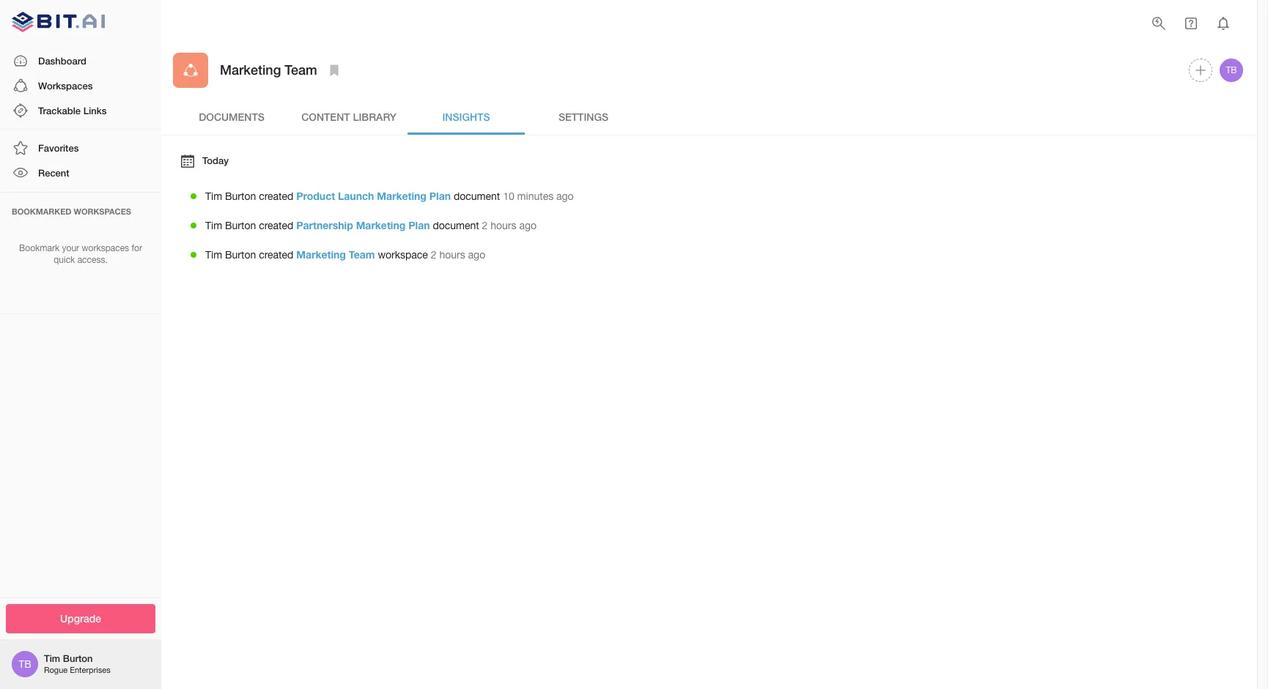 Task type: vqa. For each thing, say whether or not it's contained in the screenshot.
Bookmark image
yes



Task type: describe. For each thing, give the bounding box(es) containing it.
marketing team
[[220, 62, 317, 78]]

burton for product launch marketing plan
[[225, 190, 256, 202]]

hours inside tim burton created marketing team workspace 2 hours ago
[[439, 249, 465, 261]]

0 horizontal spatial team
[[285, 62, 317, 78]]

tim burton rogue enterprises
[[44, 653, 110, 675]]

1 horizontal spatial team
[[349, 248, 375, 261]]

insights
[[442, 111, 490, 123]]

trackable
[[38, 105, 81, 117]]

created for marketing
[[259, 249, 293, 261]]

tim inside tim burton rogue enterprises
[[44, 653, 60, 665]]

partnership
[[296, 219, 353, 231]]

bookmarked
[[12, 206, 71, 216]]

launch
[[338, 190, 374, 202]]

enterprises
[[70, 667, 110, 675]]

recent button
[[0, 161, 161, 186]]

dashboard
[[38, 55, 86, 66]]

tb button
[[1218, 56, 1245, 84]]

access.
[[77, 255, 108, 266]]

workspaces
[[82, 243, 129, 253]]

tim for product launch marketing plan
[[205, 190, 222, 202]]

workspaces
[[74, 206, 131, 216]]

created for product
[[259, 190, 293, 202]]

your
[[62, 243, 79, 253]]

recent
[[38, 167, 69, 179]]

content library link
[[290, 100, 408, 135]]

ago inside tim burton created marketing team workspace 2 hours ago
[[468, 249, 485, 261]]

product launch marketing plan link
[[296, 190, 451, 202]]

tim burton created marketing team workspace 2 hours ago
[[205, 248, 485, 261]]

minutes
[[517, 190, 554, 202]]

bookmark your workspaces for quick access.
[[19, 243, 142, 266]]

favorites
[[38, 142, 79, 154]]

burton for partnership marketing plan
[[225, 220, 256, 231]]

partnership marketing plan link
[[296, 219, 430, 231]]

tim for marketing team
[[205, 249, 222, 261]]

insights link
[[408, 100, 525, 135]]

marketing down 'product launch marketing plan' link
[[356, 219, 406, 231]]

tim for partnership marketing plan
[[205, 220, 222, 231]]

workspaces
[[38, 80, 93, 91]]

1 vertical spatial plan
[[408, 219, 430, 231]]

document inside tim burton created partnership marketing plan document 2 hours ago
[[433, 220, 479, 231]]

hours inside tim burton created partnership marketing plan document 2 hours ago
[[491, 220, 516, 231]]

tb inside button
[[1226, 65, 1237, 76]]

links
[[83, 105, 107, 117]]

bookmark
[[19, 243, 60, 253]]

settings link
[[525, 100, 642, 135]]

upgrade
[[60, 612, 101, 625]]

tim burton created product launch marketing plan document 10 minutes ago
[[205, 190, 574, 202]]

burton for marketing team
[[225, 249, 256, 261]]



Task type: locate. For each thing, give the bounding box(es) containing it.
0 horizontal spatial ago
[[468, 249, 485, 261]]

team left the bookmark image
[[285, 62, 317, 78]]

1 vertical spatial document
[[433, 220, 479, 231]]

tab list containing documents
[[173, 100, 1245, 135]]

1 horizontal spatial hours
[[491, 220, 516, 231]]

created inside tim burton created partnership marketing plan document 2 hours ago
[[259, 220, 293, 231]]

dashboard button
[[0, 48, 161, 73]]

0 vertical spatial hours
[[491, 220, 516, 231]]

document
[[454, 190, 500, 202], [433, 220, 479, 231]]

10
[[503, 190, 514, 202]]

hours right workspace
[[439, 249, 465, 261]]

for
[[132, 243, 142, 253]]

0 horizontal spatial hours
[[439, 249, 465, 261]]

0 horizontal spatial 2
[[431, 249, 437, 261]]

marketing up tim burton created partnership marketing plan document 2 hours ago
[[377, 190, 427, 202]]

document left 10
[[454, 190, 500, 202]]

team
[[285, 62, 317, 78], [349, 248, 375, 261]]

0 vertical spatial tb
[[1226, 65, 1237, 76]]

created for partnership
[[259, 220, 293, 231]]

2 vertical spatial ago
[[468, 249, 485, 261]]

created left product
[[259, 190, 293, 202]]

1 vertical spatial hours
[[439, 249, 465, 261]]

tim burton created partnership marketing plan document 2 hours ago
[[205, 219, 537, 231]]

settings
[[558, 111, 608, 123]]

1 horizontal spatial ago
[[519, 220, 537, 231]]

favorites button
[[0, 136, 161, 161]]

workspaces button
[[0, 73, 161, 98]]

1 vertical spatial tb
[[18, 659, 31, 671]]

tb
[[1226, 65, 1237, 76], [18, 659, 31, 671]]

2 horizontal spatial ago
[[556, 190, 574, 202]]

burton
[[225, 190, 256, 202], [225, 220, 256, 231], [225, 249, 256, 261], [63, 653, 93, 665]]

plan up workspace
[[408, 219, 430, 231]]

documents link
[[173, 100, 290, 135]]

1 vertical spatial 2
[[431, 249, 437, 261]]

2
[[482, 220, 488, 231], [431, 249, 437, 261]]

created left partnership
[[259, 220, 293, 231]]

1 horizontal spatial tb
[[1226, 65, 1237, 76]]

upgrade button
[[6, 604, 155, 634]]

team down 'partnership marketing plan' link in the top left of the page
[[349, 248, 375, 261]]

tim inside the tim burton created product launch marketing plan document 10 minutes ago
[[205, 190, 222, 202]]

ago inside tim burton created partnership marketing plan document 2 hours ago
[[519, 220, 537, 231]]

tim inside tim burton created marketing team workspace 2 hours ago
[[205, 249, 222, 261]]

burton inside tim burton created marketing team workspace 2 hours ago
[[225, 249, 256, 261]]

ago inside the tim burton created product launch marketing plan document 10 minutes ago
[[556, 190, 574, 202]]

marketing up documents
[[220, 62, 281, 78]]

bookmark image
[[325, 62, 343, 79]]

2 vertical spatial created
[[259, 249, 293, 261]]

workspace
[[378, 249, 428, 261]]

0 vertical spatial plan
[[429, 190, 451, 202]]

burton inside tim burton created partnership marketing plan document 2 hours ago
[[225, 220, 256, 231]]

documents
[[199, 111, 265, 123]]

plan
[[429, 190, 451, 202], [408, 219, 430, 231]]

product
[[296, 190, 335, 202]]

trackable links
[[38, 105, 107, 117]]

marketing down partnership
[[296, 248, 346, 261]]

bookmarked workspaces
[[12, 206, 131, 216]]

1 vertical spatial created
[[259, 220, 293, 231]]

created inside the tim burton created product launch marketing plan document 10 minutes ago
[[259, 190, 293, 202]]

1 vertical spatial ago
[[519, 220, 537, 231]]

document inside the tim burton created product launch marketing plan document 10 minutes ago
[[454, 190, 500, 202]]

content
[[301, 111, 350, 123]]

created inside tim burton created marketing team workspace 2 hours ago
[[259, 249, 293, 261]]

2 inside tim burton created partnership marketing plan document 2 hours ago
[[482, 220, 488, 231]]

2 inside tim burton created marketing team workspace 2 hours ago
[[431, 249, 437, 261]]

hours
[[491, 220, 516, 231], [439, 249, 465, 261]]

quick
[[54, 255, 75, 266]]

tim inside tim burton created partnership marketing plan document 2 hours ago
[[205, 220, 222, 231]]

content library
[[301, 111, 396, 123]]

1 horizontal spatial 2
[[482, 220, 488, 231]]

plan left 10
[[429, 190, 451, 202]]

0 vertical spatial 2
[[482, 220, 488, 231]]

marketing
[[220, 62, 281, 78], [377, 190, 427, 202], [356, 219, 406, 231], [296, 248, 346, 261]]

burton inside tim burton rogue enterprises
[[63, 653, 93, 665]]

hours down 10
[[491, 220, 516, 231]]

3 created from the top
[[259, 249, 293, 261]]

created
[[259, 190, 293, 202], [259, 220, 293, 231], [259, 249, 293, 261]]

1 vertical spatial team
[[349, 248, 375, 261]]

trackable links button
[[0, 98, 161, 123]]

1 created from the top
[[259, 190, 293, 202]]

document down the tim burton created product launch marketing plan document 10 minutes ago
[[433, 220, 479, 231]]

0 vertical spatial document
[[454, 190, 500, 202]]

library
[[353, 111, 396, 123]]

created left "marketing team" link
[[259, 249, 293, 261]]

2 created from the top
[[259, 220, 293, 231]]

tab list
[[173, 100, 1245, 135]]

today
[[202, 155, 229, 166]]

marketing team link
[[296, 248, 375, 261]]

0 vertical spatial team
[[285, 62, 317, 78]]

ago
[[556, 190, 574, 202], [519, 220, 537, 231], [468, 249, 485, 261]]

0 vertical spatial created
[[259, 190, 293, 202]]

0 horizontal spatial tb
[[18, 659, 31, 671]]

burton inside the tim burton created product launch marketing plan document 10 minutes ago
[[225, 190, 256, 202]]

rogue
[[44, 667, 68, 675]]

tim
[[205, 190, 222, 202], [205, 220, 222, 231], [205, 249, 222, 261], [44, 653, 60, 665]]

0 vertical spatial ago
[[556, 190, 574, 202]]



